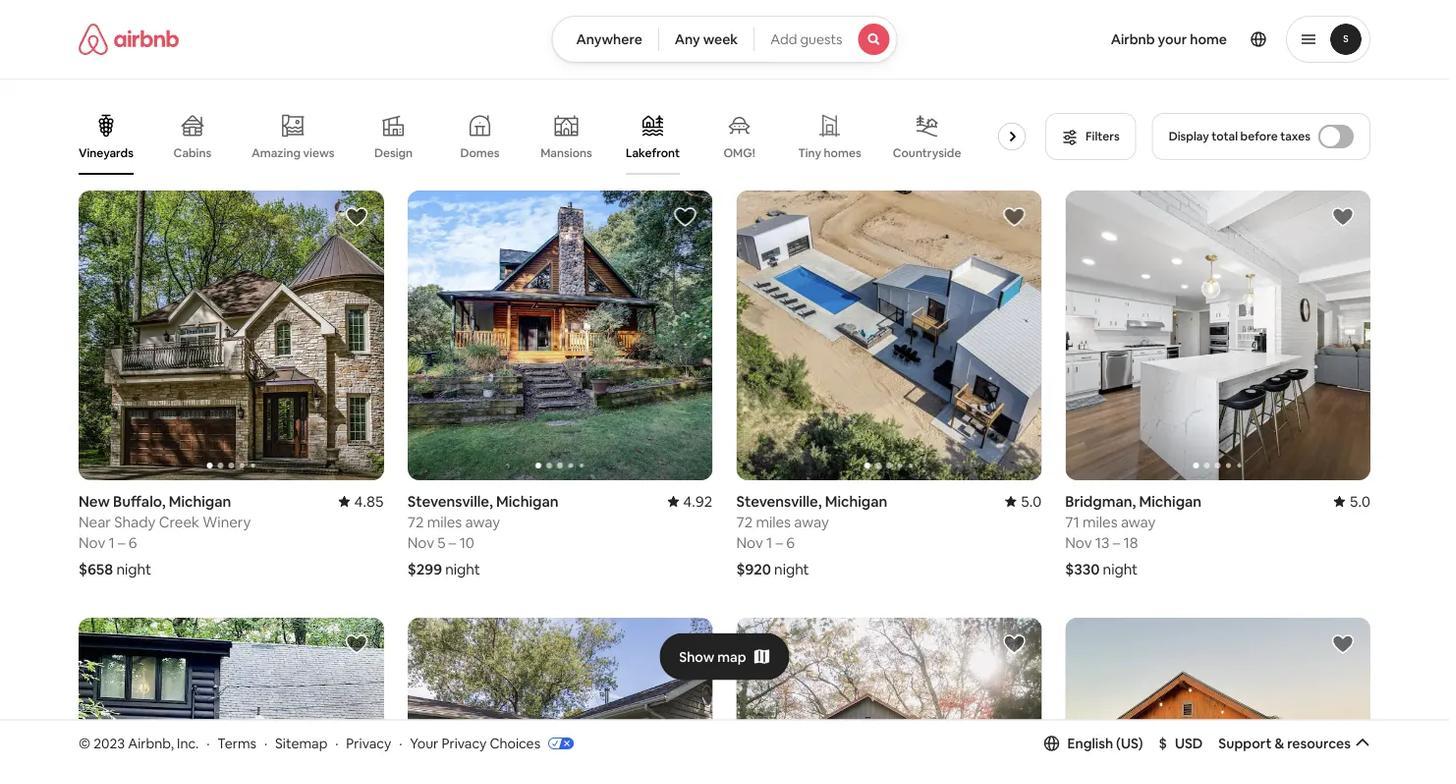 Task type: describe. For each thing, give the bounding box(es) containing it.
anywhere button
[[552, 16, 659, 63]]

5
[[438, 533, 446, 552]]

stevensville, michigan 72 miles away nov 5 – 10 $299 night
[[408, 492, 559, 579]]

add to wishlist: michigan city, indiana image
[[674, 633, 697, 657]]

add
[[770, 30, 797, 48]]

show map button
[[660, 633, 790, 681]]

tiny
[[798, 145, 821, 161]]

stevensville, michigan 72 miles away nov 1 – 6 $920 night
[[736, 492, 888, 579]]

4.92 out of 5 average rating image
[[667, 492, 713, 511]]

4.85
[[354, 492, 384, 511]]

profile element
[[921, 0, 1371, 79]]

1 inside new buffalo, michigan near shady creek winery nov 1 – 6 $658 night
[[109, 533, 115, 552]]

michigan inside new buffalo, michigan near shady creek winery nov 1 – 6 $658 night
[[169, 492, 231, 511]]

support
[[1219, 735, 1272, 752]]

trending
[[996, 145, 1045, 161]]

filters button
[[1046, 113, 1136, 160]]

filters
[[1086, 129, 1120, 144]]

group containing amazing views
[[79, 98, 1048, 175]]

bridgman, michigan 71 miles away nov 13 – 18 $330 night
[[1065, 492, 1202, 579]]

lakefront
[[626, 145, 680, 161]]

sitemap link
[[275, 735, 328, 752]]

cabins
[[173, 145, 212, 161]]

$330
[[1065, 560, 1100, 579]]

your privacy choices
[[410, 735, 541, 752]]

– for nov 5 – 10
[[449, 533, 456, 552]]

72 for nov 1 – 6
[[736, 513, 753, 532]]

nov for nov 5 – 10
[[408, 533, 434, 552]]

support & resources
[[1219, 735, 1351, 752]]

choices
[[490, 735, 541, 752]]

display total before taxes
[[1169, 129, 1311, 144]]

amazing views
[[251, 145, 335, 160]]

2 add to wishlist: michiana, michigan image from the left
[[1002, 633, 1026, 657]]

miles for 5
[[427, 513, 462, 532]]

any week button
[[658, 16, 755, 63]]

away for 18
[[1121, 513, 1156, 532]]

total
[[1212, 129, 1238, 144]]

3 · from the left
[[335, 735, 338, 752]]

terms · sitemap · privacy
[[217, 735, 391, 752]]

©
[[79, 735, 91, 752]]

show map
[[679, 648, 746, 666]]

4.92
[[683, 492, 713, 511]]

display
[[1169, 129, 1209, 144]]

airbnb your home
[[1111, 30, 1227, 48]]

english
[[1068, 735, 1113, 752]]

airbnb,
[[128, 735, 174, 752]]

4 · from the left
[[399, 735, 402, 752]]

1 privacy from the left
[[346, 735, 391, 752]]

add to wishlist: new carlisle, indiana image
[[1331, 633, 1355, 657]]

(us)
[[1116, 735, 1143, 752]]

2023
[[94, 735, 125, 752]]

– inside new buffalo, michigan near shady creek winery nov 1 – 6 $658 night
[[118, 533, 125, 552]]

6 inside new buffalo, michigan near shady creek winery nov 1 – 6 $658 night
[[129, 533, 137, 552]]

night for $299
[[445, 560, 480, 579]]

buffalo,
[[113, 492, 166, 511]]

usd
[[1175, 735, 1203, 752]]

2 · from the left
[[264, 735, 267, 752]]

near
[[79, 513, 111, 532]]

any week
[[675, 30, 738, 48]]

&
[[1275, 735, 1284, 752]]

5.0 out of 5 average rating image for stevensville, michigan 72 miles away nov 1 – 6 $920 night
[[1005, 492, 1042, 511]]

night for $330
[[1103, 560, 1138, 579]]

miles for 1
[[756, 513, 791, 532]]

– for nov 1 – 6
[[776, 533, 783, 552]]

nov for nov 1 – 6
[[736, 533, 763, 552]]

your privacy choices link
[[410, 735, 574, 754]]

english (us)
[[1068, 735, 1143, 752]]

home
[[1190, 30, 1227, 48]]

tiny homes
[[798, 145, 861, 161]]

design
[[374, 145, 413, 161]]

english (us) button
[[1044, 735, 1143, 752]]

– for nov 13 – 18
[[1113, 533, 1120, 552]]

week
[[703, 30, 738, 48]]

away for 6
[[794, 513, 829, 532]]

miles for 13
[[1083, 513, 1118, 532]]

none search field containing anywhere
[[552, 16, 898, 63]]



Task type: vqa. For each thing, say whether or not it's contained in the screenshot.
Privacy
yes



Task type: locate. For each thing, give the bounding box(es) containing it.
–
[[118, 533, 125, 552], [449, 533, 456, 552], [776, 533, 783, 552], [1113, 533, 1120, 552]]

· right inc.
[[207, 735, 210, 752]]

add to wishlist: stevensville, michigan image down trending
[[1002, 205, 1026, 229]]

1 horizontal spatial add to wishlist: stevensville, michigan image
[[1002, 205, 1026, 229]]

2 5.0 from the left
[[1350, 492, 1371, 511]]

1 away from the left
[[465, 513, 500, 532]]

away inside "stevensville, michigan 72 miles away nov 5 – 10 $299 night"
[[465, 513, 500, 532]]

0 horizontal spatial add to wishlist: michiana, michigan image
[[345, 633, 368, 657]]

add to wishlist: bridgman, michigan image
[[1331, 205, 1355, 229]]

stevensville,
[[408, 492, 493, 511], [736, 492, 822, 511]]

miles inside the stevensville, michigan 72 miles away nov 1 – 6 $920 night
[[756, 513, 791, 532]]

1 horizontal spatial stevensville,
[[736, 492, 822, 511]]

nov inside bridgman, michigan 71 miles away nov 13 – 18 $330 night
[[1065, 533, 1092, 552]]

privacy inside "link"
[[442, 735, 487, 752]]

1 5.0 out of 5 average rating image from the left
[[1005, 492, 1042, 511]]

72
[[408, 513, 424, 532], [736, 513, 753, 532]]

6 inside the stevensville, michigan 72 miles away nov 1 – 6 $920 night
[[786, 533, 795, 552]]

miles inside bridgman, michigan 71 miles away nov 13 – 18 $330 night
[[1083, 513, 1118, 532]]

1 · from the left
[[207, 735, 210, 752]]

night right $920
[[774, 560, 809, 579]]

2 horizontal spatial away
[[1121, 513, 1156, 532]]

any
[[675, 30, 700, 48]]

0 horizontal spatial privacy
[[346, 735, 391, 752]]

night for $920
[[774, 560, 809, 579]]

– inside bridgman, michigan 71 miles away nov 13 – 18 $330 night
[[1113, 533, 1120, 552]]

2 michigan from the left
[[496, 492, 559, 511]]

privacy link
[[346, 735, 391, 752]]

72 up $920
[[736, 513, 753, 532]]

stevensville, up $920
[[736, 492, 822, 511]]

$658
[[79, 560, 113, 579]]

night inside "stevensville, michigan 72 miles away nov 5 – 10 $299 night"
[[445, 560, 480, 579]]

3 away from the left
[[1121, 513, 1156, 532]]

domes
[[460, 145, 500, 161]]

nov inside "stevensville, michigan 72 miles away nov 5 – 10 $299 night"
[[408, 533, 434, 552]]

1 horizontal spatial 72
[[736, 513, 753, 532]]

0 horizontal spatial add to wishlist: stevensville, michigan image
[[674, 205, 697, 229]]

michigan
[[169, 492, 231, 511], [496, 492, 559, 511], [825, 492, 888, 511], [1139, 492, 1202, 511]]

0 horizontal spatial stevensville,
[[408, 492, 493, 511]]

privacy left your
[[346, 735, 391, 752]]

nov up $920
[[736, 533, 763, 552]]

night
[[116, 560, 151, 579], [445, 560, 480, 579], [774, 560, 809, 579], [1103, 560, 1138, 579]]

1 stevensville, from the left
[[408, 492, 493, 511]]

0 horizontal spatial 5.0 out of 5 average rating image
[[1005, 492, 1042, 511]]

1 nov from the left
[[79, 533, 105, 552]]

$
[[1159, 735, 1167, 752]]

1 miles from the left
[[427, 513, 462, 532]]

add to wishlist: stevensville, michigan image down "lakefront"
[[674, 205, 697, 229]]

stevensville, for 1
[[736, 492, 822, 511]]

2 1 from the left
[[766, 533, 773, 552]]

before
[[1241, 129, 1278, 144]]

·
[[207, 735, 210, 752], [264, 735, 267, 752], [335, 735, 338, 752], [399, 735, 402, 752]]

airbnb
[[1111, 30, 1155, 48]]

· left privacy link
[[335, 735, 338, 752]]

0 horizontal spatial miles
[[427, 513, 462, 532]]

2 – from the left
[[449, 533, 456, 552]]

add to wishlist: michiana, michigan image
[[345, 633, 368, 657], [1002, 633, 1026, 657]]

6
[[129, 533, 137, 552], [786, 533, 795, 552]]

5.0 out of 5 average rating image for bridgman, michigan 71 miles away nov 13 – 18 $330 night
[[1334, 492, 1371, 511]]

night down 10
[[445, 560, 480, 579]]

stevensville, inside "stevensville, michigan 72 miles away nov 5 – 10 $299 night"
[[408, 492, 493, 511]]

resources
[[1287, 735, 1351, 752]]

1 72 from the left
[[408, 513, 424, 532]]

stevensville, for 5
[[408, 492, 493, 511]]

anywhere
[[576, 30, 642, 48]]

2 miles from the left
[[756, 513, 791, 532]]

nov inside the stevensville, michigan 72 miles away nov 1 – 6 $920 night
[[736, 533, 763, 552]]

new buffalo, michigan near shady creek winery nov 1 – 6 $658 night
[[79, 492, 251, 579]]

1 down "near"
[[109, 533, 115, 552]]

5.0 for stevensville, michigan 72 miles away nov 1 – 6 $920 night
[[1021, 492, 1042, 511]]

5.0 for bridgman, michigan 71 miles away nov 13 – 18 $330 night
[[1350, 492, 1371, 511]]

3 nov from the left
[[736, 533, 763, 552]]

away inside the stevensville, michigan 72 miles away nov 1 – 6 $920 night
[[794, 513, 829, 532]]

1 – from the left
[[118, 533, 125, 552]]

1 horizontal spatial 1
[[766, 533, 773, 552]]

michigan inside "stevensville, michigan 72 miles away nov 5 – 10 $299 night"
[[496, 492, 559, 511]]

miles up the 5
[[427, 513, 462, 532]]

1 michigan from the left
[[169, 492, 231, 511]]

nov inside new buffalo, michigan near shady creek winery nov 1 – 6 $658 night
[[79, 533, 105, 552]]

display total before taxes button
[[1152, 113, 1371, 160]]

shady
[[114, 513, 156, 532]]

away
[[465, 513, 500, 532], [794, 513, 829, 532], [1121, 513, 1156, 532]]

$299
[[408, 560, 442, 579]]

night down 18 on the bottom
[[1103, 560, 1138, 579]]

2 72 from the left
[[736, 513, 753, 532]]

72 inside the stevensville, michigan 72 miles away nov 1 – 6 $920 night
[[736, 513, 753, 532]]

4 night from the left
[[1103, 560, 1138, 579]]

2 nov from the left
[[408, 533, 434, 552]]

1
[[109, 533, 115, 552], [766, 533, 773, 552]]

mansions
[[541, 145, 592, 161]]

1 horizontal spatial add to wishlist: michiana, michigan image
[[1002, 633, 1026, 657]]

miles up $920
[[756, 513, 791, 532]]

2 5.0 out of 5 average rating image from the left
[[1334, 492, 1371, 511]]

your
[[410, 735, 439, 752]]

add to wishlist: stevensville, michigan image for 4.92
[[674, 205, 697, 229]]

show
[[679, 648, 715, 666]]

3 michigan from the left
[[825, 492, 888, 511]]

1 1 from the left
[[109, 533, 115, 552]]

away inside bridgman, michigan 71 miles away nov 13 – 18 $330 night
[[1121, 513, 1156, 532]]

terms link
[[217, 735, 257, 752]]

add to wishlist: stevensville, michigan image for 5.0
[[1002, 205, 1026, 229]]

– inside "stevensville, michigan 72 miles away nov 5 – 10 $299 night"
[[449, 533, 456, 552]]

4.85 out of 5 average rating image
[[339, 492, 384, 511]]

your
[[1158, 30, 1187, 48]]

2 add to wishlist: stevensville, michigan image from the left
[[1002, 205, 1026, 229]]

miles inside "stevensville, michigan 72 miles away nov 5 – 10 $299 night"
[[427, 513, 462, 532]]

· left your
[[399, 735, 402, 752]]

omg!
[[724, 145, 755, 161]]

privacy right your
[[442, 735, 487, 752]]

add guests
[[770, 30, 843, 48]]

sitemap
[[275, 735, 328, 752]]

3 night from the left
[[774, 560, 809, 579]]

3 miles from the left
[[1083, 513, 1118, 532]]

71
[[1065, 513, 1079, 532]]

5.0
[[1021, 492, 1042, 511], [1350, 492, 1371, 511]]

stevensville, inside the stevensville, michigan 72 miles away nov 1 – 6 $920 night
[[736, 492, 822, 511]]

1 horizontal spatial privacy
[[442, 735, 487, 752]]

3 – from the left
[[776, 533, 783, 552]]

guests
[[800, 30, 843, 48]]

inc.
[[177, 735, 199, 752]]

night inside bridgman, michigan 71 miles away nov 13 – 18 $330 night
[[1103, 560, 1138, 579]]

night inside new buffalo, michigan near shady creek winery nov 1 – 6 $658 night
[[116, 560, 151, 579]]

None search field
[[552, 16, 898, 63]]

miles
[[427, 513, 462, 532], [756, 513, 791, 532], [1083, 513, 1118, 532]]

1 add to wishlist: stevensville, michigan image from the left
[[674, 205, 697, 229]]

creek
[[159, 513, 199, 532]]

michigan for stevensville, michigan 72 miles away nov 1 – 6 $920 night
[[825, 492, 888, 511]]

1 horizontal spatial away
[[794, 513, 829, 532]]

terms
[[217, 735, 257, 752]]

0 horizontal spatial 6
[[129, 533, 137, 552]]

add to wishlist: new buffalo, michigan image
[[345, 205, 368, 229]]

views
[[303, 145, 335, 160]]

group
[[79, 98, 1048, 175], [79, 191, 384, 481], [408, 191, 713, 481], [736, 191, 1042, 481], [1065, 191, 1371, 481], [79, 618, 384, 767], [408, 618, 713, 767], [736, 618, 1042, 767], [1065, 618, 1371, 767]]

nov down "near"
[[79, 533, 105, 552]]

1 add to wishlist: michiana, michigan image from the left
[[345, 633, 368, 657]]

add guests button
[[754, 16, 898, 63]]

nov for nov 13 – 18
[[1065, 533, 1092, 552]]

airbnb your home link
[[1099, 19, 1239, 60]]

michigan for bridgman, michigan 71 miles away nov 13 – 18 $330 night
[[1139, 492, 1202, 511]]

1 horizontal spatial miles
[[756, 513, 791, 532]]

add to wishlist: stevensville, michigan image
[[674, 205, 697, 229], [1002, 205, 1026, 229]]

2 horizontal spatial miles
[[1083, 513, 1118, 532]]

$920
[[736, 560, 771, 579]]

1 inside the stevensville, michigan 72 miles away nov 1 – 6 $920 night
[[766, 533, 773, 552]]

2 away from the left
[[794, 513, 829, 532]]

5.0 out of 5 average rating image
[[1005, 492, 1042, 511], [1334, 492, 1371, 511]]

4 michigan from the left
[[1139, 492, 1202, 511]]

miles down bridgman, on the bottom of the page
[[1083, 513, 1118, 532]]

1 horizontal spatial 5.0
[[1350, 492, 1371, 511]]

4 nov from the left
[[1065, 533, 1092, 552]]

0 horizontal spatial 1
[[109, 533, 115, 552]]

new
[[79, 492, 110, 511]]

72 for nov 5 – 10
[[408, 513, 424, 532]]

2 6 from the left
[[786, 533, 795, 552]]

winery
[[203, 513, 251, 532]]

nov left the 5
[[408, 533, 434, 552]]

michigan for stevensville, michigan 72 miles away nov 5 – 10 $299 night
[[496, 492, 559, 511]]

0 horizontal spatial 72
[[408, 513, 424, 532]]

10
[[459, 533, 474, 552]]

michigan inside bridgman, michigan 71 miles away nov 13 – 18 $330 night
[[1139, 492, 1202, 511]]

2 privacy from the left
[[442, 735, 487, 752]]

stevensville, up the 5
[[408, 492, 493, 511]]

privacy
[[346, 735, 391, 752], [442, 735, 487, 752]]

– inside the stevensville, michigan 72 miles away nov 1 – 6 $920 night
[[776, 533, 783, 552]]

$ usd
[[1159, 735, 1203, 752]]

1 night from the left
[[116, 560, 151, 579]]

homes
[[824, 145, 861, 161]]

72 inside "stevensville, michigan 72 miles away nov 5 – 10 $299 night"
[[408, 513, 424, 532]]

18
[[1124, 533, 1138, 552]]

night inside the stevensville, michigan 72 miles away nov 1 – 6 $920 night
[[774, 560, 809, 579]]

nov down 71
[[1065, 533, 1092, 552]]

1 5.0 from the left
[[1021, 492, 1042, 511]]

nov
[[79, 533, 105, 552], [408, 533, 434, 552], [736, 533, 763, 552], [1065, 533, 1092, 552]]

amazing
[[251, 145, 301, 160]]

1 up $920
[[766, 533, 773, 552]]

0 horizontal spatial away
[[465, 513, 500, 532]]

taxes
[[1280, 129, 1311, 144]]

1 6 from the left
[[129, 533, 137, 552]]

© 2023 airbnb, inc. ·
[[79, 735, 210, 752]]

72 up the $299 at the bottom left of page
[[408, 513, 424, 532]]

bridgman,
[[1065, 492, 1136, 511]]

13
[[1095, 533, 1110, 552]]

michigan inside the stevensville, michigan 72 miles away nov 1 – 6 $920 night
[[825, 492, 888, 511]]

map
[[718, 648, 746, 666]]

1 horizontal spatial 5.0 out of 5 average rating image
[[1334, 492, 1371, 511]]

0 horizontal spatial 5.0
[[1021, 492, 1042, 511]]

vineyards
[[79, 145, 134, 161]]

1 horizontal spatial 6
[[786, 533, 795, 552]]

· right terms link
[[264, 735, 267, 752]]

support & resources button
[[1219, 735, 1371, 752]]

away for 10
[[465, 513, 500, 532]]

4 – from the left
[[1113, 533, 1120, 552]]

night right $658
[[116, 560, 151, 579]]

2 stevensville, from the left
[[736, 492, 822, 511]]

2 night from the left
[[445, 560, 480, 579]]

countryside
[[893, 145, 961, 161]]



